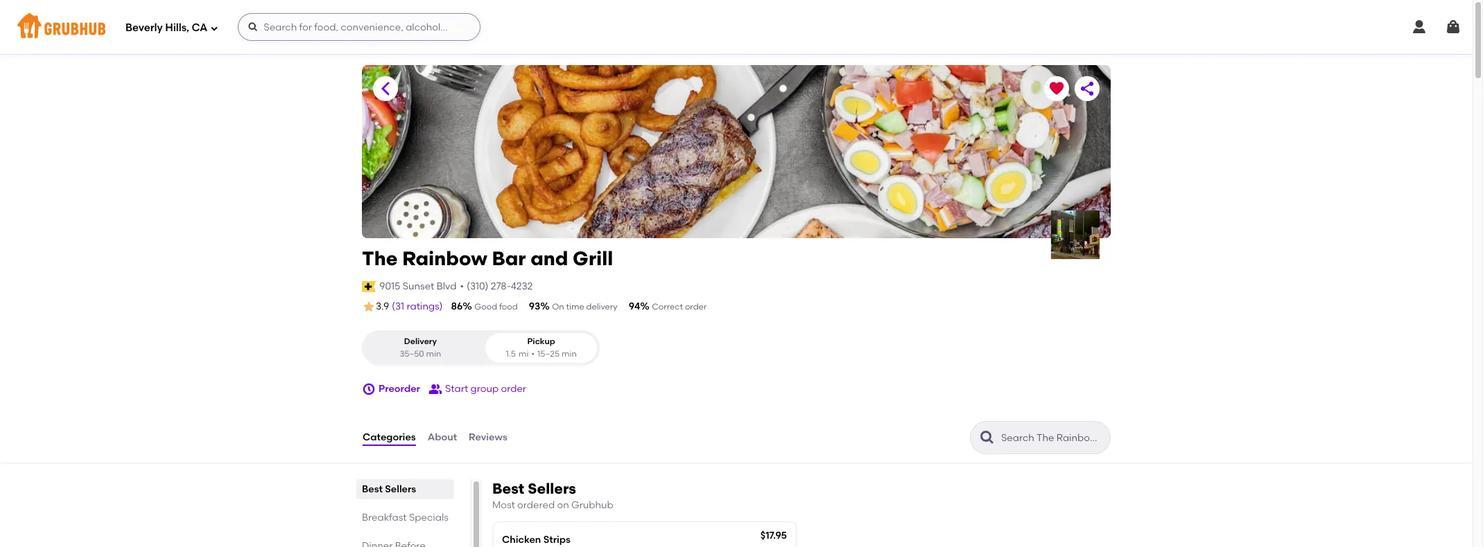Task type: vqa. For each thing, say whether or not it's contained in the screenshot.
278-
yes



Task type: locate. For each thing, give the bounding box(es) containing it.
1 horizontal spatial •
[[531, 349, 535, 359]]

sellers
[[528, 481, 576, 498], [385, 484, 416, 496]]

1 vertical spatial order
[[501, 383, 526, 395]]

3.9
[[376, 301, 389, 313]]

best up breakfast
[[362, 484, 383, 496]]

• (310) 278-4232
[[460, 281, 533, 292]]

most
[[492, 500, 515, 512]]

order right "correct"
[[685, 302, 707, 312]]

order inside the start group order button
[[501, 383, 526, 395]]

good
[[474, 302, 497, 312]]

specials
[[409, 512, 448, 524]]

saved restaurant image
[[1048, 80, 1065, 97]]

• right mi
[[531, 349, 535, 359]]

reviews
[[469, 432, 507, 444]]

pickup 1.5 mi • 15–25 min
[[506, 337, 577, 359]]

delivery
[[404, 337, 437, 347]]

sellers inside the best sellers most ordered on grubhub
[[528, 481, 576, 498]]

best
[[492, 481, 524, 498], [362, 484, 383, 496]]

0 horizontal spatial order
[[501, 383, 526, 395]]

1 horizontal spatial sellers
[[528, 481, 576, 498]]

sellers up "on"
[[528, 481, 576, 498]]

group
[[470, 383, 499, 395]]

1 horizontal spatial svg image
[[362, 383, 376, 397]]

grill
[[573, 247, 613, 270]]

about button
[[427, 413, 458, 463]]

sellers up breakfast specials
[[385, 484, 416, 496]]

correct
[[652, 302, 683, 312]]

best inside best sellers 'tab'
[[362, 484, 383, 496]]

star icon image
[[362, 300, 376, 314]]

(310)
[[467, 281, 488, 292]]

strips
[[543, 535, 571, 547]]

order
[[685, 302, 707, 312], [501, 383, 526, 395]]

15–25
[[537, 349, 560, 359]]

sellers inside 'tab'
[[385, 484, 416, 496]]

reviews button
[[468, 413, 508, 463]]

best sellers
[[362, 484, 416, 496]]

on time delivery
[[552, 302, 617, 312]]

breakfast specials tab
[[362, 511, 449, 526]]

2 horizontal spatial svg image
[[1411, 19, 1428, 35]]

subscription pass image
[[362, 281, 376, 292]]

option group
[[362, 331, 600, 366]]

blvd
[[437, 281, 457, 292]]

• right blvd
[[460, 281, 464, 292]]

0 horizontal spatial sellers
[[385, 484, 416, 496]]

start group order button
[[428, 377, 526, 402]]

min down delivery
[[426, 349, 441, 359]]

(31 ratings)
[[392, 301, 443, 313]]

0 horizontal spatial min
[[426, 349, 441, 359]]

svg image
[[1445, 19, 1462, 35], [248, 21, 259, 33]]

best sellers tab
[[362, 483, 449, 497]]

best inside the best sellers most ordered on grubhub
[[492, 481, 524, 498]]

1 min from the left
[[426, 349, 441, 359]]

correct order
[[652, 302, 707, 312]]

order right group
[[501, 383, 526, 395]]

9015 sunset blvd button
[[379, 279, 457, 295]]

min right 15–25
[[562, 349, 577, 359]]

0 horizontal spatial svg image
[[210, 24, 219, 32]]

1 horizontal spatial min
[[562, 349, 577, 359]]

caret left icon image
[[377, 80, 394, 97]]

2 min from the left
[[562, 349, 577, 359]]

the rainbow bar and grill
[[362, 247, 613, 270]]

start
[[445, 383, 468, 395]]

categories button
[[362, 413, 416, 463]]

best up most
[[492, 481, 524, 498]]

•
[[460, 281, 464, 292], [531, 349, 535, 359]]

preorder
[[379, 383, 420, 395]]

on
[[557, 500, 569, 512]]

1 horizontal spatial best
[[492, 481, 524, 498]]

breakfast specials
[[362, 512, 448, 524]]

svg image
[[1411, 19, 1428, 35], [210, 24, 219, 32], [362, 383, 376, 397]]

1 horizontal spatial order
[[685, 302, 707, 312]]

the rainbow bar and grill logo image
[[1051, 211, 1100, 259]]

pickup
[[527, 337, 555, 347]]

1.5
[[506, 349, 516, 359]]

1 vertical spatial •
[[531, 349, 535, 359]]

min
[[426, 349, 441, 359], [562, 349, 577, 359]]

0 vertical spatial •
[[460, 281, 464, 292]]

saved restaurant button
[[1044, 76, 1069, 101]]

tab
[[362, 539, 449, 548]]

0 vertical spatial order
[[685, 302, 707, 312]]

0 horizontal spatial best
[[362, 484, 383, 496]]

86
[[451, 301, 463, 313]]

ca
[[192, 21, 208, 34]]



Task type: describe. For each thing, give the bounding box(es) containing it.
• inside pickup 1.5 mi • 15–25 min
[[531, 349, 535, 359]]

278-
[[491, 281, 511, 292]]

min inside delivery 35–50 min
[[426, 349, 441, 359]]

categories
[[363, 432, 416, 444]]

35–50
[[400, 349, 424, 359]]

0 horizontal spatial •
[[460, 281, 464, 292]]

(31
[[392, 301, 404, 313]]

food
[[499, 302, 518, 312]]

9015 sunset blvd
[[379, 281, 457, 292]]

best for best sellers most ordered on grubhub
[[492, 481, 524, 498]]

and
[[530, 247, 568, 270]]

main navigation navigation
[[0, 0, 1473, 54]]

option group containing delivery 35–50 min
[[362, 331, 600, 366]]

on
[[552, 302, 564, 312]]

share icon image
[[1079, 80, 1095, 97]]

the
[[362, 247, 398, 270]]

about
[[428, 432, 457, 444]]

grubhub
[[571, 500, 613, 512]]

rainbow
[[402, 247, 487, 270]]

1 horizontal spatial svg image
[[1445, 19, 1462, 35]]

9015
[[379, 281, 400, 292]]

sellers for best sellers
[[385, 484, 416, 496]]

ordered
[[517, 500, 555, 512]]

0 horizontal spatial svg image
[[248, 21, 259, 33]]

Search for food, convenience, alcohol... search field
[[238, 13, 481, 41]]

chicken strips
[[502, 535, 571, 547]]

start group order
[[445, 383, 526, 395]]

mi
[[519, 349, 529, 359]]

people icon image
[[428, 383, 442, 397]]

svg image inside preorder button
[[362, 383, 376, 397]]

bar
[[492, 247, 526, 270]]

min inside pickup 1.5 mi • 15–25 min
[[562, 349, 577, 359]]

good food
[[474, 302, 518, 312]]

delivery
[[586, 302, 617, 312]]

best for best sellers
[[362, 484, 383, 496]]

93
[[529, 301, 540, 313]]

4232
[[511, 281, 533, 292]]

ratings)
[[407, 301, 443, 313]]

Search The Rainbow Bar and Grill search field
[[1000, 432, 1106, 445]]

search icon image
[[979, 430, 996, 447]]

time
[[566, 302, 584, 312]]

(310) 278-4232 button
[[467, 280, 533, 294]]

delivery 35–50 min
[[400, 337, 441, 359]]

hills,
[[165, 21, 189, 34]]

best sellers most ordered on grubhub
[[492, 481, 613, 512]]

sunset
[[403, 281, 434, 292]]

breakfast
[[362, 512, 407, 524]]

beverly hills, ca
[[125, 21, 208, 34]]

sellers for best sellers most ordered on grubhub
[[528, 481, 576, 498]]

preorder button
[[362, 377, 420, 402]]

beverly
[[125, 21, 163, 34]]

94
[[629, 301, 640, 313]]

$17.95
[[760, 531, 787, 542]]

chicken
[[502, 535, 541, 547]]



